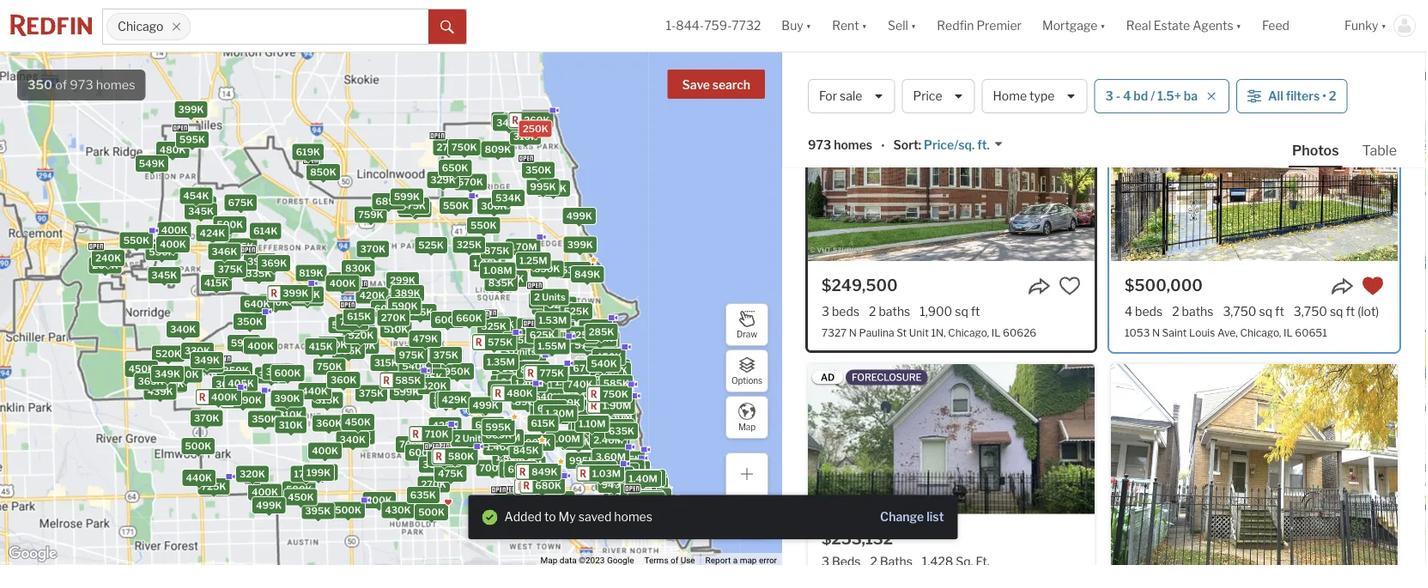 Task type: vqa. For each thing, say whether or not it's contained in the screenshot.
second ▾ from right
yes



Task type: locate. For each thing, give the bounding box(es) containing it.
975k down 510k
[[399, 349, 424, 361]]

1-
[[666, 18, 676, 33]]

549k
[[139, 158, 165, 169], [390, 299, 416, 310]]

0 vertical spatial 845k
[[540, 410, 566, 422]]

870k
[[520, 364, 546, 375]]

0 horizontal spatial 625k
[[500, 381, 526, 393]]

1 horizontal spatial beds
[[1136, 304, 1163, 319]]

350
[[27, 77, 53, 92]]

1 horizontal spatial 415k
[[309, 341, 333, 352]]

600k up 300k
[[409, 447, 435, 458]]

370k
[[360, 244, 386, 255], [585, 378, 610, 389], [194, 413, 219, 424]]

570k right 329k on the top of page
[[458, 176, 483, 188]]

475k
[[401, 200, 426, 211], [229, 241, 254, 252], [438, 468, 464, 479]]

1 sq from the left
[[955, 304, 969, 319]]

▾ for rent ▾
[[862, 18, 868, 33]]

1.03m down '3.60m'
[[592, 468, 621, 479]]

973 homes •
[[808, 138, 885, 153]]

0 vertical spatial 849k
[[575, 269, 601, 280]]

guide
[[1361, 75, 1398, 91]]

1 horizontal spatial 2 baths
[[1173, 304, 1214, 319]]

730k
[[576, 420, 601, 431]]

▾ inside real estate agents ▾ link
[[1237, 18, 1242, 33]]

all
[[1269, 89, 1284, 103]]

695k
[[508, 464, 534, 475], [630, 479, 656, 490]]

n left saint
[[1153, 326, 1161, 339]]

1 baths from the left
[[879, 304, 911, 319]]

▾ for mortgage ▾
[[1101, 18, 1106, 33]]

2 beds from the left
[[1136, 304, 1163, 319]]

▾ inside buy ▾ dropdown button
[[806, 18, 812, 33]]

350k
[[526, 165, 552, 176], [498, 273, 524, 284], [263, 297, 289, 308], [237, 316, 263, 327], [223, 365, 249, 376], [173, 369, 199, 380], [252, 414, 278, 425]]

2 baths for $500,000
[[1173, 304, 1214, 319]]

775k
[[536, 301, 560, 312], [540, 368, 565, 379]]

0 vertical spatial 375k
[[218, 264, 243, 275]]

995k down 250k
[[530, 181, 556, 192]]

2 horizontal spatial 1.50m
[[631, 492, 660, 503]]

2 ft from the left
[[1276, 304, 1285, 319]]

680k down 510k
[[408, 348, 435, 359]]

1.50m
[[555, 377, 584, 388], [597, 399, 625, 410], [631, 492, 660, 503]]

units
[[567, 265, 590, 276], [542, 291, 566, 303], [513, 346, 536, 357], [414, 365, 437, 377], [509, 377, 533, 388], [548, 385, 571, 396], [463, 433, 486, 444], [645, 491, 668, 502], [506, 496, 530, 507], [647, 502, 670, 513]]

640k down 335k
[[244, 299, 270, 310]]

3 left -
[[1106, 89, 1114, 103]]

1 vertical spatial 625k
[[500, 381, 526, 393]]

845k up the 1.00m
[[513, 445, 539, 456]]

homes
[[911, 69, 975, 92]]

ft for $500,000
[[1276, 304, 1285, 319]]

2 vertical spatial 1.30m
[[507, 507, 535, 518]]

save search
[[683, 78, 751, 92]]

for
[[979, 69, 1005, 92]]

2 baths up st
[[869, 304, 911, 319]]

360k up 519k on the bottom left of the page
[[216, 379, 242, 390]]

1 horizontal spatial chicago,
[[948, 326, 990, 339]]

849k down 960k
[[532, 467, 558, 478]]

filters
[[1286, 89, 1320, 103]]

1 horizontal spatial 240k
[[187, 199, 213, 210]]

1 vertical spatial 695k
[[630, 479, 656, 490]]

475k down 924k
[[438, 468, 464, 479]]

rent ▾ button
[[832, 0, 868, 52]]

0 vertical spatial 1.50m
[[555, 377, 584, 388]]

2 horizontal spatial 625k
[[607, 477, 632, 488]]

1.20m
[[534, 406, 562, 417], [607, 466, 636, 477], [647, 508, 675, 519]]

3 ft from the left
[[1346, 304, 1356, 319]]

425k up "685k"
[[602, 368, 627, 379]]

519k
[[233, 394, 257, 405]]

n
[[849, 326, 857, 339], [1153, 326, 1161, 339]]

▾ inside rent ▾ dropdown button
[[862, 18, 868, 33]]

1 vertical spatial 635k
[[609, 426, 635, 437]]

0 horizontal spatial 725k
[[201, 481, 226, 492]]

0 horizontal spatial 995k
[[530, 181, 556, 192]]

baths for $249,500
[[879, 304, 911, 319]]

0 horizontal spatial 850k
[[310, 167, 337, 178]]

600k up 4.00m
[[538, 403, 564, 414]]

440k right 519k on the bottom left of the page
[[302, 386, 328, 397]]

807k
[[526, 437, 551, 448]]

3,750 for 3,750 sq ft (lot)
[[1294, 304, 1328, 319]]

0 vertical spatial 640k
[[244, 299, 270, 310]]

1 horizontal spatial 675k
[[346, 431, 371, 442]]

0 vertical spatial 420k
[[360, 290, 385, 301]]

▾ right sell
[[911, 18, 917, 33]]

2 vertical spatial 635k
[[410, 490, 436, 501]]

1 2 baths from the left
[[869, 304, 911, 319]]

415k
[[204, 277, 229, 288], [309, 341, 333, 352]]

▾ right agents
[[1237, 18, 1242, 33]]

650k right 1.08m
[[534, 263, 560, 275]]

market
[[1212, 75, 1259, 91]]

599k
[[394, 191, 420, 202], [491, 383, 517, 395], [394, 386, 419, 398], [637, 479, 663, 490]]

4
[[1123, 89, 1132, 103], [1125, 304, 1133, 319]]

1 vertical spatial 440k
[[186, 472, 212, 484]]

il left the 60626
[[992, 326, 1001, 339]]

2 n from the left
[[1153, 326, 1161, 339]]

0 horizontal spatial baths
[[879, 304, 911, 319]]

660k
[[456, 313, 483, 324]]

800k
[[431, 453, 458, 464], [501, 460, 528, 472], [528, 504, 554, 515]]

375k up 950k on the bottom left of page
[[433, 349, 459, 361]]

1 vertical spatial 2.40m
[[608, 487, 638, 498]]

550k
[[443, 200, 469, 211], [471, 220, 497, 231], [123, 235, 150, 246], [350, 340, 376, 351]]

5 ▾ from the left
[[1237, 18, 1242, 33]]

chicago,
[[808, 69, 886, 92], [948, 326, 990, 339], [1241, 326, 1282, 339]]

n right 7327
[[849, 326, 857, 339]]

1-844-759-7732 link
[[666, 18, 761, 33]]

1.30m up 900k
[[530, 482, 558, 493]]

0 horizontal spatial 619k
[[296, 147, 320, 158]]

395k down 199k
[[305, 506, 331, 517]]

1 horizontal spatial 370k
[[360, 244, 386, 255]]

0 vertical spatial 725k
[[570, 329, 595, 341]]

1 vertical spatial 975k
[[616, 463, 641, 474]]

2 vertical spatial 845k
[[542, 504, 568, 515]]

1 horizontal spatial 349k
[[194, 355, 220, 366]]

1 horizontal spatial 540k
[[402, 361, 429, 372]]

485k
[[521, 321, 547, 332], [636, 472, 662, 483]]

600k up 510k
[[374, 303, 401, 314]]

price button
[[902, 79, 975, 113]]

0 horizontal spatial 595k
[[179, 134, 205, 145]]

635k up 1.85m
[[609, 426, 635, 437]]

845k right added
[[542, 504, 568, 515]]

change list button
[[881, 509, 944, 526]]

0 horizontal spatial 325k
[[457, 239, 482, 250]]

3,750
[[1224, 304, 1257, 319], [1294, 304, 1328, 319]]

520k up 1.18m
[[421, 381, 447, 392]]

60626
[[1003, 326, 1037, 339]]

1.35m up 560k
[[487, 356, 515, 368]]

1 horizontal spatial il
[[992, 326, 1001, 339]]

0 horizontal spatial 2 baths
[[869, 304, 911, 319]]

1 horizontal spatial homes
[[614, 510, 653, 524]]

535k left 510k
[[332, 319, 358, 331]]

360k down 749k
[[331, 375, 357, 386]]

list
[[927, 510, 944, 525]]

0 vertical spatial 4
[[1123, 89, 1132, 103]]

375k down 346k on the top of the page
[[218, 264, 243, 275]]

1.10m up added
[[508, 496, 535, 507]]

3 ▾ from the left
[[911, 18, 917, 33]]

2 baths
[[869, 304, 911, 319], [1173, 304, 1214, 319]]

819k
[[299, 267, 324, 279]]

▾ right buy
[[806, 18, 812, 33]]

325k up 1.06m
[[457, 239, 482, 250]]

ft for $249,500
[[971, 304, 981, 319]]

0 horizontal spatial 440k
[[186, 472, 212, 484]]

306k up 875k
[[481, 201, 507, 212]]

289k
[[155, 380, 181, 391]]

973 right of
[[70, 77, 93, 92]]

640k up 900k
[[521, 481, 547, 493]]

0 vertical spatial 580k
[[448, 451, 474, 462]]

2 ▾ from the left
[[862, 18, 868, 33]]

534k
[[496, 193, 521, 204], [562, 265, 587, 276]]

1 ft from the left
[[971, 304, 981, 319]]

1 vertical spatial 415k
[[309, 341, 333, 352]]

585k left 950k on the bottom left of page
[[395, 375, 421, 386]]

0 vertical spatial 675k
[[228, 197, 254, 208]]

700k up 815k at left
[[489, 319, 514, 330]]

845k down 799k
[[540, 410, 566, 422]]

2 horizontal spatial 595k
[[486, 422, 511, 433]]

346k
[[212, 246, 238, 257]]

775k up 647k
[[536, 301, 560, 312]]

2 inside all filters • 2 button
[[1329, 89, 1337, 103]]

0 vertical spatial 1.20m
[[534, 406, 562, 417]]

480k
[[160, 144, 186, 155], [158, 378, 184, 389], [507, 388, 533, 399]]

▾ inside sell ▾ dropdown button
[[911, 18, 917, 33]]

to
[[545, 510, 556, 524]]

390k down "405k"
[[236, 395, 262, 406]]

1 vertical spatial 485k
[[636, 472, 662, 483]]

550k down 329k on the top of page
[[443, 200, 469, 211]]

1.35m
[[487, 356, 515, 368], [549, 398, 577, 410]]

1 beds from the left
[[832, 304, 860, 319]]

0 horizontal spatial 549k
[[139, 158, 165, 169]]

369k
[[261, 258, 287, 269]]

2 units up 647k
[[534, 291, 566, 303]]

0 vertical spatial 625k
[[530, 329, 555, 340]]

975k
[[399, 349, 424, 361], [616, 463, 641, 474]]

map
[[739, 422, 756, 432]]

il left price
[[890, 69, 907, 92]]

submit search image
[[441, 20, 454, 34]]

2 horizontal spatial ft
[[1346, 304, 1356, 319]]

price
[[913, 89, 943, 103]]

0 horizontal spatial 1.20m
[[534, 406, 562, 417]]

2 baths for $249,500
[[869, 304, 911, 319]]

added
[[505, 510, 542, 524]]

buy ▾ button
[[782, 0, 812, 52]]

for sale button
[[808, 79, 895, 113]]

• inside 973 homes •
[[881, 139, 885, 153]]

mortgage ▾ button
[[1043, 0, 1106, 52]]

▾ right rent on the top right of page
[[862, 18, 868, 33]]

3,750 up ave,
[[1224, 304, 1257, 319]]

973 inside 973 homes •
[[808, 138, 832, 152]]

2 vertical spatial 1.70m
[[647, 507, 675, 518]]

3 units up 647k
[[559, 265, 590, 276]]

1 vertical spatial 200k
[[366, 495, 392, 506]]

2.80m
[[632, 495, 662, 506]]

540k down 510k
[[402, 361, 429, 372]]

0 vertical spatial 485k
[[521, 321, 547, 332]]

0 vertical spatial 530k
[[149, 246, 175, 258]]

ba
[[1184, 89, 1198, 103]]

1 horizontal spatial 725k
[[418, 371, 443, 383]]

340k up the 330k
[[170, 324, 196, 335]]

425k
[[602, 368, 627, 379], [599, 402, 624, 413], [433, 420, 458, 431]]

600k right "405k"
[[275, 368, 301, 379]]

680k
[[408, 348, 435, 359], [535, 480, 562, 491]]

2
[[1329, 89, 1337, 103], [534, 291, 540, 303], [869, 304, 877, 319], [1173, 304, 1180, 319], [406, 365, 412, 377], [501, 377, 507, 388], [540, 385, 546, 396], [455, 433, 461, 444], [637, 491, 643, 502], [498, 496, 504, 507], [639, 502, 645, 513]]

• for filters
[[1323, 89, 1327, 103]]

439k
[[147, 386, 173, 397]]

350k down the 330k
[[173, 369, 199, 380]]

ft right 1,900
[[971, 304, 981, 319]]

mortgage ▾
[[1043, 18, 1106, 33]]

1.95m up 2.80m
[[624, 483, 653, 494]]

240k
[[187, 199, 213, 210], [95, 252, 121, 264]]

0 horizontal spatial 375k
[[218, 264, 243, 275]]

534k up 647k
[[562, 265, 587, 276]]

▾ for funky ▾
[[1382, 18, 1387, 33]]

favorite button checkbox
[[1362, 275, 1385, 297]]

chicago, down 3,750 sq ft
[[1241, 326, 1282, 339]]

• for homes
[[881, 139, 885, 153]]

600k up "685k"
[[601, 362, 627, 373]]

sq up 1053 n saint louis ave, chicago, il 60651
[[1260, 304, 1273, 319]]

0 horizontal spatial 949k
[[602, 479, 628, 490]]

0 vertical spatial 995k
[[530, 181, 556, 192]]

0 horizontal spatial 695k
[[508, 464, 534, 475]]

350k down 335k
[[237, 316, 263, 327]]

785k
[[588, 337, 614, 348]]

535k
[[332, 319, 358, 331], [336, 345, 362, 357]]

0 vertical spatial 695k
[[508, 464, 534, 475]]

section
[[469, 495, 958, 539]]

0 vertical spatial 315k
[[374, 357, 398, 369]]

4 beds
[[1125, 304, 1163, 319]]

sort :
[[894, 138, 922, 152]]

▾
[[806, 18, 812, 33], [862, 18, 868, 33], [911, 18, 917, 33], [1101, 18, 1106, 33], [1237, 18, 1242, 33], [1382, 18, 1387, 33]]

1 horizontal spatial 325k
[[495, 115, 520, 126]]

1 vertical spatial 775k
[[540, 368, 565, 379]]

2 horizontal spatial chicago,
[[1241, 326, 1282, 339]]

2 vertical spatial 640k
[[521, 481, 547, 493]]

420k
[[360, 290, 385, 301], [590, 332, 615, 343]]

2 baths from the left
[[1182, 304, 1214, 319]]

405k
[[228, 378, 254, 389]]

1 horizontal spatial 3,750
[[1294, 304, 1328, 319]]

2 horizontal spatial 370k
[[585, 378, 610, 389]]

1 ▾ from the left
[[806, 18, 812, 33]]

1.05m
[[528, 328, 557, 339]]

2 horizontal spatial homes
[[834, 138, 873, 152]]

1 horizontal spatial 595k
[[231, 338, 257, 349]]

2.40m down 999k
[[594, 435, 624, 446]]

2 vertical spatial 595k
[[486, 422, 511, 433]]

0 horizontal spatial 849k
[[532, 467, 558, 478]]

rent ▾
[[832, 18, 868, 33]]

1.06m
[[473, 258, 502, 269]]

options button
[[726, 350, 769, 393]]

il left 60651
[[1284, 326, 1293, 339]]

1.85m
[[598, 437, 627, 449]]

340k left 710k
[[340, 434, 366, 446]]

favorite button checkbox
[[1059, 275, 1081, 297]]

1.5+
[[1158, 89, 1182, 103]]

1 horizontal spatial 973
[[808, 138, 832, 152]]

remove outline
[[623, 516, 710, 530]]

599k left 1.18m
[[394, 386, 419, 398]]

1 horizontal spatial sq
[[1260, 304, 1273, 319]]

1 horizontal spatial 1.50m
[[597, 399, 625, 410]]

270k up 510k
[[381, 312, 406, 323]]

270k
[[437, 142, 462, 153], [381, 312, 406, 323], [421, 479, 446, 490]]

420k up 679k
[[590, 332, 615, 343]]

▾ inside mortgage ▾ dropdown button
[[1101, 18, 1106, 33]]

310k
[[513, 131, 538, 142], [279, 409, 303, 421], [279, 420, 303, 431]]

315k
[[374, 357, 398, 369], [315, 395, 340, 406], [310, 467, 334, 478]]

chicago, down "1,900 sq ft"
[[948, 326, 990, 339]]

619k
[[296, 147, 320, 158], [639, 488, 663, 499]]

2 sq from the left
[[1260, 304, 1273, 319]]

530k
[[149, 246, 175, 258], [220, 374, 247, 385]]

None search field
[[191, 9, 429, 44]]

2 horizontal spatial 475k
[[438, 468, 464, 479]]

475k down 614k
[[229, 241, 254, 252]]

1 horizontal spatial 1.53m
[[611, 463, 639, 474]]

ad region
[[808, 364, 1095, 565]]

315k right 320k
[[310, 467, 334, 478]]

1 3,750 from the left
[[1224, 304, 1257, 319]]

6 ▾ from the left
[[1382, 18, 1387, 33]]

• inside button
[[1323, 89, 1327, 103]]

▾ for sell ▾
[[911, 18, 917, 33]]

415k down 346k on the top of the page
[[204, 277, 229, 288]]

973 down for
[[808, 138, 832, 152]]

575k up 1.90m
[[588, 384, 613, 395]]

800k left my
[[528, 504, 554, 515]]

0 horizontal spatial homes
[[96, 77, 135, 92]]

599k up 2.80m
[[637, 479, 663, 490]]

425k down "685k"
[[599, 402, 624, 413]]

1 n from the left
[[849, 326, 857, 339]]

1.60m
[[649, 506, 678, 518]]

2 3,750 from the left
[[1294, 304, 1328, 319]]

1.65m
[[565, 436, 593, 448]]

next button image
[[1064, 147, 1081, 164]]

315k up 199k
[[315, 395, 340, 406]]

0 vertical spatial •
[[1323, 89, 1327, 103]]

1 vertical spatial 680k
[[535, 480, 562, 491]]

2 vertical spatial 520k
[[421, 381, 447, 392]]

749k
[[340, 316, 365, 328]]

1.53m
[[539, 315, 567, 326], [611, 463, 639, 474]]

2 2 baths from the left
[[1173, 304, 1214, 319]]

1 vertical spatial 315k
[[315, 395, 340, 406]]

750k left 809k
[[452, 142, 477, 153]]

4 ▾ from the left
[[1101, 18, 1106, 33]]

300k
[[423, 459, 449, 470]]

4 right -
[[1123, 89, 1132, 103]]

previous button image
[[822, 147, 839, 164]]

845k
[[540, 410, 566, 422], [513, 445, 539, 456], [542, 504, 568, 515]]



Task type: describe. For each thing, give the bounding box(es) containing it.
260k
[[524, 115, 550, 126]]

0 horizontal spatial il
[[890, 69, 907, 92]]

2 units up 799k
[[540, 385, 571, 396]]

favorite button image
[[1059, 275, 1081, 297]]

2 horizontal spatial il
[[1284, 326, 1293, 339]]

2 horizontal spatial 520k
[[421, 381, 447, 392]]

585k up 560k
[[496, 363, 522, 374]]

section containing added to my saved homes
[[469, 495, 958, 539]]

0 horizontal spatial 530k
[[149, 246, 175, 258]]

0 vertical spatial 775k
[[536, 301, 560, 312]]

1.40m down '899k'
[[629, 473, 658, 484]]

price/sq.
[[924, 138, 975, 152]]

2 units right 710k
[[455, 433, 486, 444]]

insights
[[1262, 75, 1314, 91]]

350 of 973 homes
[[27, 77, 135, 92]]

1 vertical spatial 949k
[[640, 494, 666, 505]]

0 vertical spatial 595k
[[179, 134, 205, 145]]

3,750 sq ft
[[1224, 304, 1285, 319]]

2 vertical spatial 425k
[[433, 420, 458, 431]]

1 vertical spatial 595k
[[231, 338, 257, 349]]

320k
[[240, 469, 265, 480]]

favorite button image
[[1362, 275, 1385, 297]]

0 vertical spatial 2.40m
[[594, 435, 624, 446]]

0 vertical spatial 440k
[[302, 386, 328, 397]]

2 vertical spatial 375k
[[359, 388, 384, 399]]

3,750 for 3,750 sq ft
[[1224, 304, 1257, 319]]

remove 3 - 4 bd / 1.5+ ba image
[[1207, 91, 1217, 101]]

650k up 329k on the top of page
[[442, 162, 468, 173]]

▾ for buy ▾
[[806, 18, 812, 33]]

n for $500,000
[[1153, 326, 1161, 339]]

ft.
[[978, 138, 990, 152]]

924k
[[431, 440, 456, 451]]

sell ▾
[[888, 18, 917, 33]]

map region
[[0, 0, 869, 565]]

899k
[[619, 461, 645, 473]]

1 vertical spatial 375k
[[433, 349, 459, 361]]

2 horizontal spatial 540k
[[591, 358, 617, 369]]

759-
[[704, 18, 732, 33]]

329k
[[431, 175, 456, 186]]

2 vertical spatial 725k
[[201, 481, 226, 492]]

1.07m
[[602, 469, 630, 480]]

1 vertical spatial 370k
[[585, 378, 610, 389]]

1,900
[[920, 304, 953, 319]]

1 horizontal spatial 345k
[[188, 206, 214, 217]]

1 vertical spatial 425k
[[599, 402, 624, 413]]

2 units down 2.53m
[[637, 491, 668, 502]]

1 vertical spatial 420k
[[590, 332, 615, 343]]

1.95m down '1.38m'
[[632, 493, 661, 504]]

4 inside button
[[1123, 89, 1132, 103]]

0 horizontal spatial 580k
[[286, 484, 312, 495]]

table
[[1363, 142, 1398, 158]]

865k
[[294, 289, 320, 300]]

n for $249,500
[[849, 326, 857, 339]]

price/sq. ft. button
[[922, 137, 1004, 153]]

650k up 900k
[[522, 489, 548, 501]]

photo of 1053 n saint louis ave, chicago, il 60651 image
[[1111, 50, 1398, 261]]

299k
[[390, 275, 416, 286]]

1.40m down '3.60m'
[[585, 470, 614, 481]]

3 down 815k at left
[[504, 346, 511, 357]]

my
[[559, 510, 576, 524]]

285k
[[589, 326, 614, 338]]

1 vertical spatial 325k
[[457, 239, 482, 250]]

2 vertical spatial 270k
[[421, 479, 446, 490]]

1 vertical spatial 1.50m
[[597, 399, 625, 410]]

1.18m
[[440, 394, 466, 405]]

679k
[[575, 354, 600, 365]]

250k
[[523, 123, 549, 135]]

0 horizontal spatial 390k
[[236, 395, 262, 406]]

1 horizontal spatial 520k
[[348, 330, 374, 341]]

1n,
[[931, 326, 946, 339]]

real estate agents ▾ button
[[1117, 0, 1252, 52]]

950k
[[444, 366, 471, 377]]

paulina
[[859, 326, 895, 339]]

650k down 815k at left
[[517, 360, 543, 371]]

sale
[[840, 89, 863, 103]]

1.75m
[[638, 488, 666, 499]]

759k
[[358, 209, 384, 220]]

for sale
[[819, 89, 863, 103]]

sell
[[888, 18, 909, 33]]

3.30m
[[603, 411, 633, 422]]

350k left 865k
[[263, 297, 289, 308]]

2 vertical spatial 850k
[[635, 500, 661, 511]]

575k up 679k
[[588, 333, 613, 344]]

750k up 1.90m
[[603, 389, 629, 400]]

0 vertical spatial 200k
[[92, 260, 118, 271]]

1.40m down 860k
[[486, 441, 515, 452]]

sq for $249,500
[[955, 304, 969, 319]]

1 vertical spatial 849k
[[532, 467, 558, 478]]

type
[[1030, 89, 1055, 103]]

360k down 950k on the bottom left of page
[[433, 395, 459, 406]]

0 vertical spatial 340k
[[332, 275, 358, 286]]

2 units left 950k on the bottom left of page
[[406, 365, 437, 377]]

2 vertical spatial 370k
[[194, 413, 219, 424]]

1 horizontal spatial 975k
[[616, 463, 641, 474]]

3 inside button
[[1106, 89, 1114, 103]]

1 vertical spatial 1.70m
[[585, 464, 614, 475]]

946k
[[611, 478, 637, 489]]

search
[[713, 78, 751, 92]]

1 horizontal spatial 570k
[[575, 340, 600, 351]]

890k
[[515, 397, 541, 408]]

424k
[[200, 228, 225, 239]]

funky ▾
[[1345, 18, 1387, 33]]

redfin premier button
[[927, 0, 1032, 52]]

1.10m up 1.75m
[[635, 475, 662, 486]]

added to my saved homes
[[505, 510, 653, 524]]

1 vertical spatial 4
[[1125, 304, 1133, 319]]

1 horizontal spatial 850k
[[602, 365, 628, 376]]

2 units down the 870k on the bottom left
[[501, 377, 533, 388]]

0 vertical spatial 534k
[[496, 193, 521, 204]]

1 horizontal spatial 534k
[[562, 265, 587, 276]]

590k
[[392, 300, 418, 312]]

photo of 3423 w pierce ave, chicago, il 60651 image
[[1111, 364, 1398, 565]]

real estate agents ▾
[[1127, 18, 1242, 33]]

1 vertical spatial 845k
[[513, 445, 539, 456]]

0 vertical spatial 370k
[[360, 244, 386, 255]]

change list
[[881, 510, 944, 525]]

1.03m up 946k
[[618, 464, 647, 475]]

750k down 860k
[[491, 442, 517, 454]]

saved
[[579, 510, 612, 524]]

beds for $500,000
[[1136, 304, 1163, 319]]

0 horizontal spatial 975k
[[399, 349, 424, 361]]

1.00m
[[513, 459, 542, 470]]

350k up "405k"
[[223, 365, 249, 376]]

1 horizontal spatial 619k
[[639, 488, 663, 499]]

750k up 1.75m
[[637, 472, 662, 483]]

0 vertical spatial 635k
[[594, 371, 620, 382]]

0 horizontal spatial 240k
[[95, 252, 121, 264]]

815k
[[507, 334, 531, 346]]

700k down 1.80m
[[480, 463, 506, 474]]

0 vertical spatial homes
[[96, 77, 135, 92]]

3.20m
[[634, 476, 664, 487]]

1.40m down 670k
[[572, 378, 600, 390]]

0 horizontal spatial 540k
[[321, 339, 348, 351]]

draw
[[737, 329, 758, 340]]

3,750 sq ft (lot)
[[1294, 304, 1380, 319]]

remove chicago image
[[171, 21, 181, 32]]

700k up 300k
[[399, 439, 425, 450]]

for
[[819, 89, 838, 103]]

$500,000
[[1125, 276, 1203, 295]]

1 vertical spatial 395k
[[305, 506, 331, 517]]

3 sq from the left
[[1330, 304, 1344, 319]]

600k up 950k on the bottom left of page
[[435, 314, 461, 326]]

350k down 519k on the bottom left of the page
[[252, 414, 278, 425]]

1 horizontal spatial 390k
[[274, 393, 300, 404]]

0 horizontal spatial 680k
[[408, 348, 435, 359]]

baths for $500,000
[[1182, 304, 1214, 319]]

799k
[[555, 397, 581, 409]]

550k up 875k
[[471, 220, 497, 231]]

outline
[[672, 516, 710, 530]]

photos
[[1293, 142, 1340, 158]]

1.40m down the 870k on the bottom left
[[515, 378, 544, 389]]

650k up 1.80m
[[475, 420, 502, 431]]

premier
[[977, 18, 1022, 33]]

1.38m
[[636, 481, 665, 492]]

454k
[[183, 190, 209, 201]]

2 units down 1.75m
[[639, 502, 670, 513]]

1 vertical spatial 340k
[[170, 324, 196, 335]]

1 vertical spatial 640k
[[534, 391, 561, 403]]

1 horizontal spatial 530k
[[220, 374, 247, 385]]

1053 n saint louis ave, chicago, il 60651
[[1125, 326, 1328, 339]]

0 horizontal spatial 475k
[[229, 241, 254, 252]]

1 vertical spatial 535k
[[336, 345, 362, 357]]

710k
[[425, 428, 449, 440]]

429k
[[442, 394, 468, 405]]

city guide link
[[1331, 73, 1401, 94]]

0 vertical spatial 425k
[[602, 368, 627, 379]]

360k up 199k
[[316, 418, 342, 429]]

1.10m down 846k
[[579, 418, 606, 429]]

0 vertical spatial 270k
[[437, 142, 462, 153]]

sort
[[894, 138, 919, 152]]

0 vertical spatial 395k
[[258, 370, 284, 381]]

550k left the 424k
[[123, 235, 150, 246]]

1 vertical spatial 549k
[[390, 299, 416, 310]]

365k
[[138, 376, 164, 387]]

0 vertical spatial 415k
[[204, 277, 229, 288]]

669k
[[590, 505, 617, 516]]

599k up 890k
[[491, 383, 517, 395]]

0 horizontal spatial 1.35m
[[487, 356, 515, 368]]

0 vertical spatial 325k
[[495, 115, 520, 126]]

homes inside 973 homes •
[[834, 138, 873, 152]]

0 horizontal spatial 1.50m
[[555, 377, 584, 388]]

estate
[[1154, 18, 1191, 33]]

2 units up added
[[498, 496, 530, 507]]

750k down 749k
[[317, 361, 342, 373]]

700k down 819k
[[295, 292, 320, 303]]

photo of 7327 n paulina st unit 1n, chicago, il 60626 image
[[808, 50, 1095, 261]]

600k down 924k
[[442, 452, 469, 463]]

2 vertical spatial 315k
[[310, 467, 334, 478]]

home type
[[993, 89, 1055, 103]]

1.40m up 1.80m
[[492, 432, 521, 443]]

2 479k from the top
[[413, 333, 438, 344]]

800k down 960k
[[501, 460, 528, 472]]

0 vertical spatial 1.30m
[[546, 408, 574, 419]]

800k down 924k
[[431, 453, 458, 464]]

market insights | city guide
[[1212, 75, 1398, 91]]

350k down 1.06m
[[498, 273, 524, 284]]

960k
[[514, 444, 540, 455]]

agents
[[1193, 18, 1234, 33]]

sq for $500,000
[[1260, 304, 1273, 319]]

3 up 7327
[[822, 304, 830, 319]]

2 vertical spatial 475k
[[438, 468, 464, 479]]

545k
[[402, 204, 428, 215]]

700k down 860k
[[480, 463, 505, 474]]

1 vertical spatial 725k
[[418, 371, 443, 383]]

1 479k from the top
[[413, 333, 438, 344]]

0 vertical spatial 535k
[[332, 319, 358, 331]]

1 vertical spatial 995k
[[569, 455, 595, 467]]

190k
[[507, 115, 532, 127]]

575k up my
[[546, 494, 572, 505]]

350k down 250k
[[526, 165, 552, 176]]

585k up 1.07m
[[616, 454, 642, 465]]

885k
[[642, 508, 668, 519]]

199k
[[307, 467, 331, 479]]

1 horizontal spatial 306k
[[583, 322, 609, 333]]

1 horizontal spatial 3 units
[[559, 265, 590, 276]]

1.10m right 815k at left
[[533, 333, 560, 344]]

1 horizontal spatial 580k
[[448, 451, 474, 462]]

beds for $249,500
[[832, 304, 860, 319]]

3 up 647k
[[559, 265, 565, 276]]

647k
[[546, 323, 571, 334]]

redfin premier
[[937, 18, 1022, 33]]

price/sq. ft.
[[924, 138, 990, 152]]

louis
[[1190, 326, 1216, 339]]

$249,500
[[822, 276, 898, 295]]

0 horizontal spatial 485k
[[521, 321, 547, 332]]

bd
[[1134, 89, 1149, 103]]

830k
[[345, 263, 371, 274]]

google image
[[4, 543, 61, 565]]

0 horizontal spatial 615k
[[347, 311, 371, 322]]

0 horizontal spatial 349k
[[155, 369, 180, 380]]

0 horizontal spatial 570k
[[458, 176, 483, 188]]

unit
[[909, 326, 929, 339]]

599k up 545k
[[394, 191, 420, 202]]

550k down 749k
[[350, 340, 376, 351]]

0 horizontal spatial chicago,
[[808, 69, 886, 92]]

585k up 1.90m
[[604, 378, 629, 389]]

389k
[[395, 288, 421, 299]]

0 vertical spatial 306k
[[481, 201, 507, 212]]

575k up 560k
[[488, 337, 513, 348]]

1 horizontal spatial 615k
[[531, 418, 556, 429]]

7327
[[822, 326, 847, 339]]

ave,
[[1218, 326, 1238, 339]]

0 vertical spatial 345k
[[497, 117, 522, 129]]



